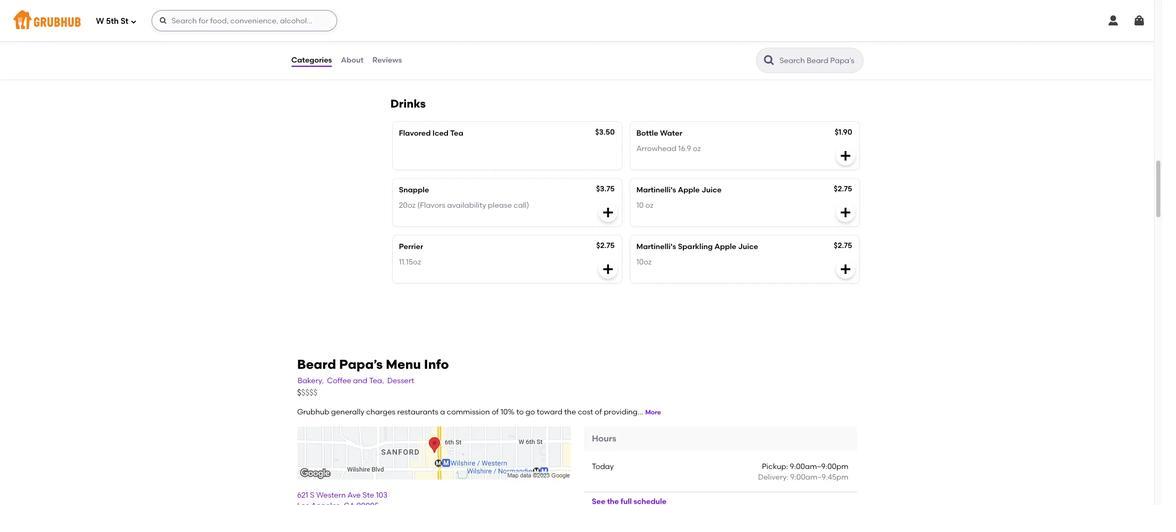 Task type: vqa. For each thing, say whether or not it's contained in the screenshot.
2nd the 9:00am–10:35pm from the bottom
no



Task type: locate. For each thing, give the bounding box(es) containing it.
martinelli's up 10oz
[[637, 243, 677, 252]]

621 s western ave ste 103 link
[[297, 480, 571, 506]]

powder
[[467, 49, 495, 58], [705, 49, 732, 58]]

to
[[517, 408, 524, 417]]

1 vertical spatial martinelli's
[[637, 243, 677, 252]]

Search Beard Papa's search field
[[779, 56, 860, 66]]

main navigation navigation
[[0, 0, 1155, 41]]

2 organic from the left
[[637, 49, 666, 58]]

0 horizontal spatial tea
[[453, 49, 465, 58]]

0 horizontal spatial green
[[430, 49, 451, 58]]

tea for hot matcha
[[453, 49, 465, 58]]

organic for iced
[[637, 49, 666, 58]]

categories
[[292, 56, 332, 65]]

1 horizontal spatial juice
[[739, 243, 759, 252]]

apple right sparkling
[[715, 243, 737, 252]]

matcha for iced matcha
[[655, 34, 683, 43]]

$2.75
[[834, 185, 853, 194], [597, 242, 615, 251], [834, 242, 853, 251]]

flavored
[[399, 129, 431, 138]]

iced right $3.00
[[637, 34, 653, 43]]

1 horizontal spatial organic
[[637, 49, 666, 58]]

please
[[488, 201, 512, 210]]

oz
[[693, 144, 701, 153], [646, 201, 654, 210]]

11.15oz
[[399, 258, 421, 267]]

0 horizontal spatial organic
[[399, 49, 429, 58]]

1 horizontal spatial apple
[[715, 243, 737, 252]]

1 horizontal spatial $3.50
[[831, 33, 850, 42]]

1 horizontal spatial tea
[[691, 49, 703, 58]]

martinelli's for 10oz
[[637, 243, 677, 252]]

1 horizontal spatial matcha
[[655, 34, 683, 43]]

organic green tea powder down hot matcha
[[399, 49, 495, 58]]

oz right "16.9"
[[693, 144, 701, 153]]

1 tea from the left
[[453, 49, 465, 58]]

green
[[430, 49, 451, 58], [668, 49, 689, 58]]

of left 10%
[[492, 408, 499, 417]]

0 horizontal spatial organic green tea powder
[[399, 49, 495, 58]]

call)
[[514, 201, 529, 210]]

1 horizontal spatial organic green tea powder
[[637, 49, 732, 58]]

$3.50 for $3.50 +
[[831, 33, 850, 42]]

water
[[660, 129, 683, 138]]

pickup:
[[762, 463, 789, 472]]

organic for hot
[[399, 49, 429, 58]]

1 horizontal spatial iced
[[637, 34, 653, 43]]

0 vertical spatial $3.50
[[831, 33, 850, 42]]

iced left "tea"
[[433, 129, 449, 138]]

providing
[[604, 408, 638, 417]]

2 green from the left
[[668, 49, 689, 58]]

svg image for martinelli's sparkling apple juice
[[840, 263, 852, 276]]

0 vertical spatial martinelli's
[[637, 186, 677, 195]]

1 organic green tea powder from the left
[[399, 49, 495, 58]]

0 horizontal spatial oz
[[646, 201, 654, 210]]

apple down "16.9"
[[678, 186, 700, 195]]

1 horizontal spatial of
[[595, 408, 602, 417]]

western
[[316, 491, 346, 500]]

availability
[[447, 201, 486, 210]]

green for hot matcha
[[430, 49, 451, 58]]

dessert
[[387, 377, 414, 386]]

oz right 10
[[646, 201, 654, 210]]

0 vertical spatial juice
[[702, 186, 722, 195]]

1 martinelli's from the top
[[637, 186, 677, 195]]

about
[[341, 56, 364, 65]]

$3.50
[[831, 33, 850, 42], [596, 128, 615, 137]]

1 vertical spatial iced
[[433, 129, 449, 138]]

papa's
[[339, 357, 383, 372]]

0 horizontal spatial $3.50
[[596, 128, 615, 137]]

1 matcha from the left
[[414, 34, 442, 43]]

organic down iced matcha
[[637, 49, 666, 58]]

green down iced matcha
[[668, 49, 689, 58]]

of right cost
[[595, 408, 602, 417]]

1 vertical spatial $3.50
[[596, 128, 615, 137]]

1 vertical spatial oz
[[646, 201, 654, 210]]

1 green from the left
[[430, 49, 451, 58]]

svg image
[[1108, 14, 1120, 27], [1134, 14, 1146, 27], [131, 18, 137, 25], [602, 207, 615, 219], [602, 263, 615, 276]]

...
[[638, 408, 644, 417]]

10oz
[[637, 258, 652, 267]]

iced
[[637, 34, 653, 43], [433, 129, 449, 138]]

snapple
[[399, 186, 429, 195]]

bottle
[[637, 129, 659, 138]]

1 horizontal spatial powder
[[705, 49, 732, 58]]

svg image for martinelli's apple juice
[[840, 207, 852, 219]]

martinelli's for 10 oz
[[637, 186, 677, 195]]

621 s western ave ste 103
[[297, 491, 388, 500]]

reviews button
[[372, 41, 403, 80]]

organic green tea powder down iced matcha
[[637, 49, 732, 58]]

organic
[[399, 49, 429, 58], [637, 49, 666, 58]]

green down hot matcha
[[430, 49, 451, 58]]

svg image
[[159, 16, 168, 25], [840, 150, 852, 163], [840, 207, 852, 219], [840, 263, 852, 276]]

9:00am–9:00pm
[[790, 463, 849, 472]]

bakery,
[[298, 377, 324, 386]]

perrier
[[399, 243, 424, 252]]

categories button
[[291, 41, 333, 80]]

martinelli's up 10 oz
[[637, 186, 677, 195]]

1 horizontal spatial oz
[[693, 144, 701, 153]]

16.9
[[679, 144, 692, 153]]

2 organic green tea powder from the left
[[637, 49, 732, 58]]

2 tea from the left
[[691, 49, 703, 58]]

0 horizontal spatial of
[[492, 408, 499, 417]]

charges
[[366, 408, 396, 417]]

menu
[[386, 357, 421, 372]]

1 vertical spatial apple
[[715, 243, 737, 252]]

$3.00
[[595, 33, 615, 42]]

1 horizontal spatial green
[[668, 49, 689, 58]]

$3.50 up search beard papa's search field
[[831, 33, 850, 42]]

martinelli's sparkling apple juice
[[637, 243, 759, 252]]

1 organic from the left
[[399, 49, 429, 58]]

0 horizontal spatial matcha
[[414, 34, 442, 43]]

tea
[[453, 49, 465, 58], [691, 49, 703, 58]]

apple
[[678, 186, 700, 195], [715, 243, 737, 252]]

10 oz
[[637, 201, 654, 210]]

0 horizontal spatial juice
[[702, 186, 722, 195]]

hours
[[592, 434, 617, 444]]

organic green tea powder
[[399, 49, 495, 58], [637, 49, 732, 58]]

a
[[440, 408, 445, 417]]

$3.50 left the bottle
[[596, 128, 615, 137]]

juice
[[702, 186, 722, 195], [739, 243, 759, 252]]

2 matcha from the left
[[655, 34, 683, 43]]

2 of from the left
[[595, 408, 602, 417]]

more
[[646, 409, 662, 417]]

2 martinelli's from the top
[[637, 243, 677, 252]]

arrowhead
[[637, 144, 677, 153]]

ste
[[363, 491, 374, 500]]

20oz (flavors availability please call)
[[399, 201, 529, 210]]

0 vertical spatial oz
[[693, 144, 701, 153]]

hot
[[399, 34, 412, 43]]

organic down hot matcha
[[399, 49, 429, 58]]

martinelli's
[[637, 186, 677, 195], [637, 243, 677, 252]]

pickup: 9:00am–9:00pm delivery: 9:00am–9:45pm
[[759, 463, 849, 482]]

1 powder from the left
[[467, 49, 495, 58]]

dessert button
[[387, 376, 415, 388]]

0 horizontal spatial apple
[[678, 186, 700, 195]]

2 powder from the left
[[705, 49, 732, 58]]

of
[[492, 408, 499, 417], [595, 408, 602, 417]]

0 horizontal spatial powder
[[467, 49, 495, 58]]



Task type: describe. For each thing, give the bounding box(es) containing it.
bakery, button
[[297, 376, 325, 388]]

about button
[[341, 41, 364, 80]]

$2.75 for apple
[[834, 185, 853, 194]]

20oz
[[399, 201, 416, 210]]

$
[[297, 388, 301, 398]]

w 5th st
[[96, 16, 129, 26]]

tea,
[[369, 377, 384, 386]]

ave
[[348, 491, 361, 500]]

10
[[637, 201, 644, 210]]

1 of from the left
[[492, 408, 499, 417]]

1 vertical spatial juice
[[739, 243, 759, 252]]

matcha for hot matcha
[[414, 34, 442, 43]]

generally
[[331, 408, 365, 417]]

tea for iced matcha
[[691, 49, 703, 58]]

st
[[121, 16, 129, 26]]

coffee
[[327, 377, 352, 386]]

svg image for bottle water
[[840, 150, 852, 163]]

coffee and tea, button
[[327, 376, 385, 388]]

0 vertical spatial apple
[[678, 186, 700, 195]]

$2.75 for sparkling
[[834, 242, 853, 251]]

search icon image
[[763, 54, 776, 67]]

grubhub
[[297, 408, 330, 417]]

$3.50 for $3.50
[[596, 128, 615, 137]]

commission
[[447, 408, 490, 417]]

Search for food, convenience, alcohol... search field
[[152, 10, 338, 31]]

$$$$$
[[297, 388, 318, 398]]

beard
[[297, 357, 336, 372]]

organic green tea powder for hot matcha
[[399, 49, 495, 58]]

cost
[[578, 408, 593, 417]]

$3.75
[[596, 185, 615, 194]]

w
[[96, 16, 104, 26]]

hot matcha
[[399, 34, 442, 43]]

today
[[592, 463, 614, 472]]

and
[[353, 377, 368, 386]]

powder for hot matcha
[[467, 49, 495, 58]]

arrowhead 16.9 oz
[[637, 144, 701, 153]]

toward
[[537, 408, 563, 417]]

delivery:
[[759, 473, 789, 482]]

sparkling
[[678, 243, 713, 252]]

$1.90
[[835, 128, 853, 137]]

go
[[526, 408, 535, 417]]

iced matcha
[[637, 34, 683, 43]]

grubhub generally charges restaurants a commission of 10% to go toward the cost of providing ... more
[[297, 408, 662, 417]]

621
[[297, 491, 308, 500]]

0 vertical spatial iced
[[637, 34, 653, 43]]

flavored iced tea
[[399, 129, 464, 138]]

103
[[376, 491, 388, 500]]

reviews
[[373, 56, 402, 65]]

bottle water
[[637, 129, 683, 138]]

powder for iced matcha
[[705, 49, 732, 58]]

(flavors
[[418, 201, 446, 210]]

tea
[[450, 129, 464, 138]]

beard papa's menu info
[[297, 357, 449, 372]]

$3.50 +
[[831, 33, 855, 42]]

restaurants
[[398, 408, 439, 417]]

5th
[[106, 16, 119, 26]]

svg image inside main navigation navigation
[[159, 16, 168, 25]]

9:00am–9:45pm
[[791, 473, 849, 482]]

green for iced matcha
[[668, 49, 689, 58]]

organic green tea powder for iced matcha
[[637, 49, 732, 58]]

10%
[[501, 408, 515, 417]]

bakery, coffee and tea, dessert
[[298, 377, 414, 386]]

+
[[850, 33, 855, 42]]

martinelli's apple juice
[[637, 186, 722, 195]]

drinks
[[391, 97, 426, 111]]

more button
[[646, 409, 662, 418]]

info
[[424, 357, 449, 372]]

the
[[565, 408, 576, 417]]

s
[[310, 491, 315, 500]]

0 horizontal spatial iced
[[433, 129, 449, 138]]



